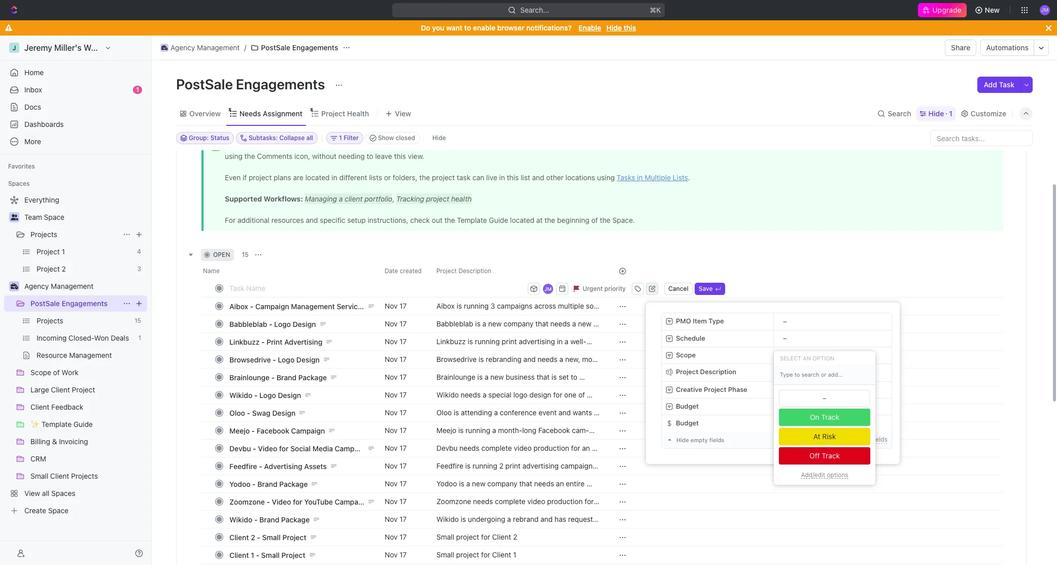 Task type: locate. For each thing, give the bounding box(es) containing it.
- right meejo
[[252, 426, 255, 435]]

linkbuzz for linkbuzz - print advertising
[[230, 337, 260, 346]]

hide for hide
[[433, 134, 446, 142]]

0 horizontal spatial business time image
[[10, 283, 18, 289]]

advertising inside feedfire is running 2 print advertising campaigns and needs creation of the assets.
[[523, 462, 559, 470]]

0 vertical spatial value not set element
[[778, 334, 792, 344]]

mod
[[582, 355, 600, 364]]

dashboards
[[24, 120, 64, 128]]

of inside wikido needs a special logo design for one of their sub-brands.
[[579, 390, 585, 399]]

- for brainlounge - brand package
[[272, 373, 275, 382]]

running up the magazine
[[475, 337, 500, 346]]

campaigns
[[561, 462, 597, 470]]

video up increase
[[528, 497, 546, 506]]

tree inside sidebar navigation
[[4, 192, 147, 519]]

is up the magazine
[[468, 337, 473, 346]]

1 vertical spatial of
[[501, 471, 508, 479]]

search...
[[521, 6, 549, 14]]

for inside small project for client 2 button
[[481, 533, 491, 541]]

fields right edit at bottom right
[[872, 436, 888, 443]]

0 horizontal spatial and
[[437, 471, 449, 479]]

0 horizontal spatial –
[[779, 368, 783, 377]]

value not set element up select at the right of page
[[778, 334, 792, 344]]

small
[[437, 533, 455, 541], [262, 533, 281, 542], [437, 550, 455, 559], [261, 551, 280, 559]]

0 vertical spatial logo
[[274, 320, 291, 328]]

production
[[534, 444, 570, 452], [548, 497, 583, 506]]

1 vertical spatial –
[[779, 368, 783, 377]]

0 horizontal spatial postsale
[[30, 299, 60, 308]]

assets.
[[522, 471, 546, 479]]

browsedrive inside browsedrive is rebranding and needs a new, mod ern logo.
[[437, 355, 477, 364]]

yodoo down upcoming
[[437, 479, 457, 488]]

is for yodoo
[[459, 479, 465, 488]]

feedfire inside feedfire is running 2 print advertising campaigns and needs creation of the assets.
[[437, 462, 464, 470]]

logo for browsedrive
[[278, 355, 295, 364]]

a inside the yodoo is a new company that needs an entire brand package including logo design.
[[467, 479, 470, 488]]

logo up 'linkbuzz - print advertising'
[[274, 320, 291, 328]]

package inside yodoo - brand package link
[[279, 480, 308, 488]]

hide inside custom fields element
[[677, 437, 689, 443]]

video for campaign.
[[514, 444, 532, 452]]

package up wikido - logo design link
[[299, 373, 327, 382]]

1 horizontal spatial youtube
[[437, 506, 465, 515]]

is left rebranding
[[479, 355, 484, 364]]

youtube down the package
[[437, 506, 465, 515]]

- for meejo - facebook campaign
[[252, 426, 255, 435]]

package inside brainlounge - brand package link
[[299, 373, 327, 382]]

1 vertical spatial logo
[[519, 489, 533, 497]]

0 horizontal spatial agency
[[24, 282, 49, 290]]

video down facebook
[[258, 444, 277, 453]]

package
[[458, 489, 486, 497]]

package up zoomzone - video for youtube campaign on the bottom of the page
[[279, 480, 308, 488]]

linkbuzz inside linkbuzz is running print advertising in a well- known magazine and needs content creation.
[[437, 337, 466, 346]]

0 horizontal spatial browsedrive
[[230, 355, 271, 364]]

track
[[822, 413, 840, 421], [822, 451, 840, 460]]

projects link
[[30, 226, 119, 243]]

- up yodoo - brand package
[[259, 462, 262, 470]]

- for wikido - logo design
[[254, 391, 258, 399]]

production inside devbu needs complete video production for an upcoming social media campaign.
[[534, 444, 570, 452]]

running up 'creation'
[[473, 462, 498, 470]]

add inside button
[[984, 80, 998, 89]]

magazine
[[460, 346, 492, 355]]

- down the browsedrive - logo design
[[272, 373, 275, 382]]

2 horizontal spatial management
[[291, 302, 335, 311]]

1 horizontal spatial linkbuzz
[[437, 337, 466, 346]]

- up client 1 - small project
[[257, 533, 260, 542]]

wikido up client 2 - small project
[[230, 515, 253, 524]]

project health link
[[319, 106, 369, 121]]

– for – button
[[779, 368, 783, 377]]

a left new,
[[560, 355, 564, 364]]

feedfire is running 2 print advertising campaigns and needs creation of the assets. button
[[431, 457, 607, 479]]

0 vertical spatial business time image
[[161, 45, 168, 50]]

wikido for wikido - logo design
[[230, 391, 253, 399]]

logo inside the yodoo is a new company that needs an entire brand package including logo design.
[[519, 489, 533, 497]]

youtube down yodoo - brand package link
[[304, 497, 333, 506]]

1 horizontal spatial an
[[582, 444, 590, 452]]

2 vertical spatial brand
[[260, 515, 280, 524]]

0 horizontal spatial postsale engagements link
[[30, 296, 119, 312]]

feedfire is running 2 print advertising campaigns and needs creation of the assets.
[[437, 462, 599, 479]]

facebook
[[257, 426, 289, 435]]

1 vertical spatial advertising
[[523, 462, 559, 470]]

project
[[321, 109, 345, 118], [283, 533, 307, 542], [282, 551, 306, 559]]

- up print
[[269, 320, 273, 328]]

and inside browsedrive is rebranding and needs a new, mod ern logo.
[[524, 355, 536, 364]]

1 vertical spatial to
[[500, 506, 507, 515]]

1 vertical spatial brand
[[258, 480, 278, 488]]

production inside zoomzone needs complete video production for a youtube campaign to increase brand awareness.
[[548, 497, 583, 506]]

2 vertical spatial an
[[556, 479, 564, 488]]

1 vertical spatial track
[[822, 451, 840, 460]]

advertising up the assets. on the bottom of the page
[[523, 462, 559, 470]]

0 vertical spatial production
[[534, 444, 570, 452]]

1 inside button
[[513, 550, 517, 559]]

team
[[24, 213, 42, 221]]

browsedrive for browsedrive - logo design
[[230, 355, 271, 364]]

2 project from the top
[[456, 550, 480, 559]]

video for increase
[[528, 497, 546, 506]]

postsale engagements inside tree
[[30, 299, 108, 308]]

of left the
[[501, 471, 508, 479]]

value not set element inside custom fields element
[[778, 334, 792, 344]]

is for linkbuzz
[[468, 337, 473, 346]]

needs inside zoomzone needs complete video production for a youtube campaign to increase brand awareness.
[[473, 497, 493, 506]]

needs inside browsedrive is rebranding and needs a new, mod ern logo.
[[538, 355, 558, 364]]

2 horizontal spatial –
[[823, 394, 827, 402]]

0 horizontal spatial add
[[839, 436, 850, 443]]

health
[[347, 109, 369, 118]]

print inside feedfire is running 2 print advertising campaigns and needs creation of the assets.
[[506, 462, 521, 470]]

a inside wikido needs a special logo design for one of their sub-brands.
[[483, 390, 487, 399]]

0 horizontal spatial youtube
[[304, 497, 333, 506]]

yodoo down feedfire - advertising assets
[[230, 480, 251, 488]]

brainlounge
[[230, 373, 270, 382]]

0 horizontal spatial brand
[[437, 489, 456, 497]]

2 vertical spatial postsale
[[30, 299, 60, 308]]

feedfire left social
[[437, 462, 464, 470]]

0 horizontal spatial devbu
[[230, 444, 251, 453]]

yodoo inside yodoo - brand package link
[[230, 480, 251, 488]]

design down brainlounge - brand package
[[278, 391, 301, 399]]

- for wikido - brand package
[[254, 515, 258, 524]]

browsedrive for browsedrive is rebranding and needs a new, mod ern logo.
[[437, 355, 477, 364]]

video up campaign.
[[514, 444, 532, 452]]

for inside small project for client 1 button
[[481, 550, 491, 559]]

complete inside devbu needs complete video production for an upcoming social media campaign.
[[482, 444, 512, 452]]

add left task
[[984, 80, 998, 89]]

0 vertical spatial logo
[[514, 390, 528, 399]]

design
[[293, 320, 316, 328], [297, 355, 320, 364], [278, 391, 301, 399], [272, 409, 296, 417]]

for down small project for client 2
[[481, 550, 491, 559]]

design for wikido - logo design
[[278, 391, 301, 399]]

for up awareness.
[[585, 497, 594, 506]]

assignment
[[263, 109, 303, 118]]

1 horizontal spatial devbu
[[437, 444, 458, 452]]

1 vertical spatial agency management
[[24, 282, 94, 290]]

business time image inside sidebar navigation
[[10, 283, 18, 289]]

1 horizontal spatial to
[[500, 506, 507, 515]]

brand inside the yodoo is a new company that needs an entire brand package including logo design.
[[437, 489, 456, 497]]

business time image
[[161, 45, 168, 50], [10, 283, 18, 289]]

1 vertical spatial logo
[[278, 355, 295, 364]]

postsale
[[261, 43, 291, 52], [176, 76, 233, 92], [30, 299, 60, 308]]

Set value for Budget Custom Field text field
[[774, 415, 892, 432]]

0 vertical spatial video
[[514, 444, 532, 452]]

0 horizontal spatial agency management
[[24, 282, 94, 290]]

- for babbleblab - logo design
[[269, 320, 273, 328]]

track right on
[[822, 413, 840, 421]]

logo for babbleblab
[[274, 320, 291, 328]]

brand inside zoomzone needs complete video production for a youtube campaign to increase brand awareness.
[[538, 506, 558, 515]]

⌘k
[[650, 6, 661, 14]]

– button
[[774, 364, 892, 381]]

– button
[[774, 334, 797, 344]]

1 vertical spatial youtube
[[437, 506, 465, 515]]

aibox - campaign management services link
[[227, 299, 377, 314]]

is for feedfire
[[466, 462, 471, 470]]

an right select at the right of page
[[803, 355, 812, 361]]

1 vertical spatial production
[[548, 497, 583, 506]]

0 vertical spatial postsale engagements
[[261, 43, 338, 52]]

- down client 2 - small project
[[256, 551, 259, 559]]

1 vertical spatial project
[[283, 533, 307, 542]]

0 vertical spatial management
[[197, 43, 240, 52]]

browsedrive up brainlounge
[[230, 355, 271, 364]]

logo left the design
[[514, 390, 528, 399]]

0 vertical spatial agency management
[[171, 43, 240, 52]]

1 vertical spatial package
[[279, 480, 308, 488]]

wikido for wikido needs a special logo design for one of their sub-brands.
[[437, 390, 459, 399]]

logo up oloo - swag design
[[260, 391, 276, 399]]

0 vertical spatial add
[[984, 80, 998, 89]]

company
[[488, 479, 518, 488]]

0 horizontal spatial management
[[51, 282, 94, 290]]

2 up small project for client 1 button
[[513, 533, 518, 541]]

- left print
[[262, 337, 265, 346]]

2 horizontal spatial postsale
[[261, 43, 291, 52]]

1 vertical spatial management
[[51, 282, 94, 290]]

1 horizontal spatial browsedrive
[[437, 355, 477, 364]]

0 vertical spatial advertising
[[519, 337, 555, 346]]

oloo
[[230, 409, 245, 417]]

logo
[[274, 320, 291, 328], [278, 355, 295, 364], [260, 391, 276, 399]]

video inside zoomzone needs complete video production for a youtube campaign to increase brand awareness.
[[528, 497, 546, 506]]

for up campaigns
[[571, 444, 581, 452]]

feedfire - advertising assets link
[[227, 459, 377, 474]]

brainlounge - brand package
[[230, 373, 327, 382]]

0 horizontal spatial to
[[465, 23, 471, 32]]

– down select at the right of page
[[779, 368, 783, 377]]

2 vertical spatial postsale engagements
[[30, 299, 108, 308]]

0 horizontal spatial fields
[[710, 437, 725, 443]]

design for oloo - swag design
[[272, 409, 296, 417]]

is up the package
[[459, 479, 465, 488]]

tree
[[4, 192, 147, 519]]

tree containing team space
[[4, 192, 147, 519]]

project down client 2 - small project link at left bottom
[[282, 551, 306, 559]]

package for wikido - brand package
[[281, 515, 310, 524]]

devbu needs complete video production for an upcoming social media campaign. button
[[431, 439, 607, 462]]

client 2 - small project link
[[227, 530, 377, 545]]

0 horizontal spatial linkbuzz
[[230, 337, 260, 346]]

logo down that
[[519, 489, 533, 497]]

running inside linkbuzz is running print advertising in a well- known magazine and needs content creation.
[[475, 337, 500, 346]]

1 horizontal spatial brand
[[538, 506, 558, 515]]

0 vertical spatial track
[[822, 413, 840, 421]]

0 vertical spatial running
[[475, 337, 500, 346]]

an inside devbu needs complete video production for an upcoming social media campaign.
[[582, 444, 590, 452]]

overview
[[189, 109, 221, 118]]

logo up brainlounge - brand package
[[278, 355, 295, 364]]

project left health on the top left of the page
[[321, 109, 345, 118]]

hide empty fields
[[677, 437, 725, 443]]

hide for hide 1
[[929, 109, 945, 118]]

1 vertical spatial video
[[528, 497, 546, 506]]

an left the entire
[[556, 479, 564, 488]]

a up the package
[[467, 479, 470, 488]]

of inside feedfire is running 2 print advertising campaigns and needs creation of the assets.
[[501, 471, 508, 479]]

well-
[[571, 337, 587, 346]]

video for devbu
[[258, 444, 277, 453]]

1 horizontal spatial agency
[[171, 43, 195, 52]]

2 vertical spatial logo
[[260, 391, 276, 399]]

wikido needs a special logo design for one of their sub-brands. button
[[431, 386, 607, 408]]

zoomzone needs complete video production for a youtube campaign to increase brand awareness.
[[437, 497, 602, 515]]

new
[[472, 479, 486, 488]]

running inside feedfire is running 2 print advertising campaigns and needs creation of the assets.
[[473, 462, 498, 470]]

0 vertical spatial package
[[299, 373, 327, 382]]

zoomzone up campaign
[[437, 497, 471, 506]]

zoomzone down yodoo - brand package
[[230, 497, 265, 506]]

oloo - swag design
[[230, 409, 296, 417]]

brand down feedfire - advertising assets
[[258, 480, 278, 488]]

for inside 'devbu - video for social media campaign' link
[[279, 444, 289, 453]]

package inside wikido - brand package link
[[281, 515, 310, 524]]

team space
[[24, 213, 64, 221]]

print up the
[[506, 462, 521, 470]]

wikido for wikido - brand package
[[230, 515, 253, 524]]

– for – dropdown button
[[784, 334, 787, 342]]

fields right empty
[[710, 437, 725, 443]]

- down meejo - facebook campaign
[[253, 444, 256, 453]]

needs assignment
[[240, 109, 303, 118]]

0 vertical spatial brand
[[277, 373, 297, 382]]

+
[[834, 436, 837, 443]]

advertising up the browsedrive - logo design link
[[285, 337, 323, 346]]

video up wikido - brand package
[[272, 497, 291, 506]]

hide inside button
[[433, 134, 446, 142]]

1 horizontal spatial zoomzone
[[437, 497, 471, 506]]

aibox
[[230, 302, 248, 311]]

linkbuzz up 'known'
[[437, 337, 466, 346]]

devbu needs complete video production for an upcoming social media campaign.
[[437, 444, 592, 462]]

1 inside sidebar navigation
[[136, 86, 139, 93]]

1 horizontal spatial postsale engagements link
[[249, 42, 341, 54]]

is inside browsedrive is rebranding and needs a new, mod ern logo.
[[479, 355, 484, 364]]

1 horizontal spatial yodoo
[[437, 479, 457, 488]]

0 vertical spatial print
[[502, 337, 517, 346]]

value not set element up on track
[[779, 390, 871, 407]]

/
[[244, 43, 247, 52]]

2 horizontal spatial an
[[803, 355, 812, 361]]

devbu down meejo
[[230, 444, 251, 453]]

and inside feedfire is running 2 print advertising campaigns and needs creation of the assets.
[[437, 471, 449, 479]]

small project for client 1
[[437, 550, 517, 559]]

1 vertical spatial engagements
[[236, 76, 325, 92]]

youtube
[[304, 497, 333, 506], [437, 506, 465, 515]]

a inside browsedrive is rebranding and needs a new, mod ern logo.
[[560, 355, 564, 364]]

1 vertical spatial add
[[839, 436, 850, 443]]

do
[[421, 23, 431, 32]]

space
[[44, 213, 64, 221]]

yodoo is a new company that needs an entire brand package including logo design.
[[437, 479, 587, 497]]

1 horizontal spatial of
[[579, 390, 585, 399]]

2 up company
[[500, 462, 504, 470]]

of
[[579, 390, 585, 399], [501, 471, 508, 479]]

add/edit options
[[802, 471, 849, 479]]

for inside zoomzone needs complete video production for a youtube campaign to increase brand awareness.
[[585, 497, 594, 506]]

1 horizontal spatial and
[[493, 346, 506, 355]]

1 vertical spatial running
[[473, 462, 498, 470]]

entire
[[566, 479, 585, 488]]

to down including
[[500, 506, 507, 515]]

client 1 - small project link
[[227, 548, 377, 562]]

1 vertical spatial an
[[582, 444, 590, 452]]

0 vertical spatial agency
[[171, 43, 195, 52]]

print up rebranding
[[502, 337, 517, 346]]

to right "want"
[[465, 23, 471, 32]]

devbu up upcoming
[[437, 444, 458, 452]]

brand for yodoo
[[258, 480, 278, 488]]

wikido inside wikido needs a special logo design for one of their sub-brands.
[[437, 390, 459, 399]]

- right oloo
[[247, 409, 250, 417]]

add right + at the right bottom of page
[[839, 436, 850, 443]]

a right in
[[565, 337, 569, 346]]

1 horizontal spatial feedfire
[[437, 462, 464, 470]]

automations button
[[982, 40, 1034, 55]]

automations
[[987, 43, 1029, 52]]

1 horizontal spatial fields
[[872, 436, 888, 443]]

devbu for devbu needs complete video production for an upcoming social media campaign.
[[437, 444, 458, 452]]

- up client 2 - small project
[[254, 515, 258, 524]]

1 horizontal spatial agency management
[[171, 43, 240, 52]]

special
[[489, 390, 512, 399]]

dashboards link
[[4, 116, 147, 133]]

– inside dropdown button
[[784, 334, 787, 342]]

0 vertical spatial project
[[321, 109, 345, 118]]

new,
[[566, 355, 581, 364]]

production for increase
[[548, 497, 583, 506]]

brand for wikido
[[260, 515, 280, 524]]

complete inside zoomzone needs complete video production for a youtube campaign to increase brand awareness.
[[495, 497, 526, 506]]

complete up the media
[[482, 444, 512, 452]]

zoomzone inside zoomzone - video for youtube campaign link
[[230, 497, 265, 506]]

- for aibox - campaign management services
[[250, 302, 254, 311]]

project down small project for client 2
[[456, 550, 480, 559]]

browsedrive up logo.
[[437, 355, 477, 364]]

a up brands.
[[483, 390, 487, 399]]

brand up client 2 - small project
[[260, 515, 280, 524]]

agency management link
[[158, 42, 242, 54], [24, 278, 145, 295]]

1 vertical spatial project
[[456, 550, 480, 559]]

zoomzone inside zoomzone needs complete video production for a youtube campaign to increase brand awareness.
[[437, 497, 471, 506]]

print inside linkbuzz is running print advertising in a well- known magazine and needs content creation.
[[502, 337, 517, 346]]

0 horizontal spatial feedfire
[[230, 462, 257, 470]]

2 vertical spatial management
[[291, 302, 335, 311]]

- for yodoo - brand package
[[252, 480, 256, 488]]

needs inside wikido needs a special logo design for one of their sub-brands.
[[461, 390, 481, 399]]

for up small project for client 1
[[481, 533, 491, 541]]

feedfire for feedfire is running 2 print advertising campaigns and needs creation of the assets.
[[437, 462, 464, 470]]

0 vertical spatial engagements
[[292, 43, 338, 52]]

Search tasks... text field
[[931, 131, 1033, 146]]

wikido up their at the left bottom of the page
[[437, 390, 459, 399]]

youtube inside zoomzone needs complete video production for a youtube campaign to increase brand awareness.
[[437, 506, 465, 515]]

a up awareness.
[[596, 497, 600, 506]]

design up linkbuzz - print advertising link
[[293, 320, 316, 328]]

video inside devbu needs complete video production for an upcoming social media campaign.
[[514, 444, 532, 452]]

is inside the yodoo is a new company that needs an entire brand package including logo design.
[[459, 479, 465, 488]]

- for linkbuzz - print advertising
[[262, 337, 265, 346]]

1 project from the top
[[456, 533, 480, 541]]

feedfire up yodoo - brand package
[[230, 462, 257, 470]]

1 vertical spatial video
[[272, 497, 291, 506]]

2 vertical spatial engagements
[[62, 299, 108, 308]]

wikido - brand package
[[230, 515, 310, 524]]

- for devbu - video for social media campaign
[[253, 444, 256, 453]]

yodoo
[[437, 479, 457, 488], [230, 480, 251, 488]]

to
[[465, 23, 471, 32], [500, 506, 507, 515]]

an up campaigns
[[582, 444, 590, 452]]

brand down design.
[[538, 506, 558, 515]]

1 vertical spatial agency management link
[[24, 278, 145, 295]]

1 vertical spatial business time image
[[10, 283, 18, 289]]

project for small project for client 1
[[456, 550, 480, 559]]

risk
[[823, 432, 837, 441]]

meejo
[[230, 426, 250, 435]]

- right aibox
[[250, 302, 254, 311]]

of right one
[[579, 390, 585, 399]]

production up awareness.
[[548, 497, 583, 506]]

0 vertical spatial of
[[579, 390, 585, 399]]

wikido up oloo
[[230, 391, 253, 399]]

a inside linkbuzz is running print advertising in a well- known magazine and needs content creation.
[[565, 337, 569, 346]]

– inside button
[[779, 368, 783, 377]]

- down print
[[273, 355, 276, 364]]

yodoo inside the yodoo is a new company that needs an entire brand package including logo design.
[[437, 479, 457, 488]]

project up small project for client 1
[[456, 533, 480, 541]]

0 horizontal spatial yodoo
[[230, 480, 251, 488]]

design up meejo - facebook campaign
[[272, 409, 296, 417]]

customize button
[[958, 106, 1010, 121]]

browsedrive is rebranding and needs a new, mod ern logo. button
[[431, 350, 607, 373]]

devbu inside devbu needs complete video production for an upcoming social media campaign.
[[437, 444, 458, 452]]

2 vertical spatial –
[[823, 394, 827, 402]]

design for babbleblab - logo design
[[293, 320, 316, 328]]

advertising up content
[[519, 337, 555, 346]]

video
[[258, 444, 277, 453], [272, 497, 291, 506]]

running for creation
[[473, 462, 498, 470]]

1 horizontal spatial 2
[[500, 462, 504, 470]]

advertising inside linkbuzz is running print advertising in a well- known magazine and needs content creation.
[[519, 337, 555, 346]]

for up wikido - brand package link
[[293, 497, 303, 506]]

0 horizontal spatial of
[[501, 471, 508, 479]]

– up on track
[[823, 394, 827, 402]]

is inside linkbuzz is running print advertising in a well- known magazine and needs content creation.
[[468, 337, 473, 346]]

Type to search or add... field
[[774, 365, 876, 385]]

and inside linkbuzz is running print advertising in a well- known magazine and needs content creation.
[[493, 346, 506, 355]]

off track
[[810, 451, 840, 460]]

and
[[493, 346, 506, 355], [524, 355, 536, 364], [437, 471, 449, 479]]

0 vertical spatial complete
[[482, 444, 512, 452]]

is inside feedfire is running 2 print advertising campaigns and needs creation of the assets.
[[466, 462, 471, 470]]

agency management inside sidebar navigation
[[24, 282, 94, 290]]

overview link
[[187, 106, 221, 121]]

brand left the package
[[437, 489, 456, 497]]

for left social
[[279, 444, 289, 453]]

linkbuzz down babbleblab
[[230, 337, 260, 346]]

advertising up yodoo - brand package
[[264, 462, 302, 470]]

value not set element
[[778, 334, 792, 344], [779, 390, 871, 407]]

- up swag
[[254, 391, 258, 399]]

hide 1
[[929, 109, 953, 118]]

0 vertical spatial postsale
[[261, 43, 291, 52]]



Task type: describe. For each thing, give the bounding box(es) containing it.
engagements inside sidebar navigation
[[62, 299, 108, 308]]

edit
[[860, 436, 871, 443]]

- for feedfire - advertising assets
[[259, 462, 262, 470]]

small down client 2 - small project
[[261, 551, 280, 559]]

you
[[432, 23, 445, 32]]

home link
[[4, 64, 147, 81]]

yodoo is a new company that needs an entire brand package including logo design. button
[[431, 475, 607, 497]]

package for brainlounge - brand package
[[299, 373, 327, 382]]

management inside 'link'
[[291, 302, 335, 311]]

agency inside tree
[[24, 282, 49, 290]]

babbleblab - logo design link
[[227, 317, 377, 331]]

business time image inside agency management link
[[161, 45, 168, 50]]

yodoo for yodoo is a new company that needs an entire brand package including logo design.
[[437, 479, 457, 488]]

track for off track
[[822, 451, 840, 460]]

Task Name text field
[[230, 280, 526, 296]]

upgrade link
[[919, 3, 967, 17]]

1 vertical spatial postsale engagements link
[[30, 296, 119, 312]]

logo for wikido
[[260, 391, 276, 399]]

home
[[24, 68, 44, 77]]

devbu - video for social media campaign link
[[227, 441, 377, 456]]

client down small project for client 2 button
[[492, 550, 511, 559]]

for inside wikido needs a special logo design for one of their sub-brands.
[[554, 390, 563, 399]]

enable
[[473, 23, 496, 32]]

that
[[520, 479, 533, 488]]

hide button
[[429, 132, 450, 144]]

small project for client 2 button
[[431, 528, 607, 546]]

- for browsedrive - logo design
[[273, 355, 276, 364]]

ern
[[437, 364, 447, 373]]

feedfire - advertising assets
[[230, 462, 327, 470]]

on
[[810, 413, 820, 421]]

meejo - facebook campaign
[[230, 426, 325, 435]]

client up client 1 - small project
[[230, 533, 249, 542]]

options
[[827, 471, 849, 479]]

wikido - brand package link
[[227, 512, 377, 527]]

small up small project for client 1
[[437, 533, 455, 541]]

needs inside feedfire is running 2 print advertising campaigns and needs creation of the assets.
[[451, 471, 471, 479]]

rebranding
[[486, 355, 522, 364]]

social
[[471, 453, 490, 462]]

2 inside feedfire is running 2 print advertising campaigns and needs creation of the assets.
[[500, 462, 504, 470]]

user group image
[[10, 214, 18, 220]]

production for campaign.
[[534, 444, 570, 452]]

postsale inside sidebar navigation
[[30, 299, 60, 308]]

- for zoomzone - video for youtube campaign
[[267, 497, 270, 506]]

small down small project for client 2
[[437, 550, 455, 559]]

known
[[437, 346, 458, 355]]

2 horizontal spatial 2
[[513, 533, 518, 541]]

track for on track
[[822, 413, 840, 421]]

complete for to
[[495, 497, 526, 506]]

project for client 2 - small project
[[283, 533, 307, 542]]

swag
[[252, 409, 271, 417]]

1 vertical spatial advertising
[[264, 462, 302, 470]]

0 vertical spatial advertising
[[285, 337, 323, 346]]

the
[[510, 471, 520, 479]]

babbleblab - logo design
[[230, 320, 316, 328]]

linkbuzz is running print advertising in a well- known magazine and needs content creation.
[[437, 337, 587, 355]]

linkbuzz for linkbuzz is running print advertising in a well- known magazine and needs content creation.
[[437, 337, 466, 346]]

share button
[[946, 40, 977, 56]]

project for client 1 - small project
[[282, 551, 306, 559]]

0 vertical spatial to
[[465, 23, 471, 32]]

browsedrive - logo design
[[230, 355, 320, 364]]

15
[[242, 251, 249, 258]]

design for browsedrive - logo design
[[297, 355, 320, 364]]

browsedrive is rebranding and needs a new, mod ern logo.
[[437, 355, 600, 373]]

save
[[699, 285, 713, 292]]

on track
[[810, 413, 840, 421]]

0 horizontal spatial agency management link
[[24, 278, 145, 295]]

complete for media
[[482, 444, 512, 452]]

feedfire for feedfire - advertising assets
[[230, 462, 257, 470]]

to inside zoomzone needs complete video production for a youtube campaign to increase brand awareness.
[[500, 506, 507, 515]]

linkbuzz - print advertising
[[230, 337, 323, 346]]

needs inside linkbuzz is running print advertising in a well- known magazine and needs content creation.
[[508, 346, 528, 355]]

0 horizontal spatial 2
[[251, 533, 255, 542]]

brands.
[[469, 400, 494, 408]]

one
[[565, 390, 577, 399]]

zoomzone for zoomzone - video for youtube campaign
[[230, 497, 265, 506]]

notifications?
[[527, 23, 572, 32]]

design.
[[535, 489, 559, 497]]

favorites button
[[4, 160, 39, 173]]

upgrade
[[933, 6, 962, 14]]

meejo - facebook campaign link
[[227, 423, 377, 438]]

wikido needs a special logo design for one of their sub-brands.
[[437, 390, 587, 408]]

their
[[437, 400, 452, 408]]

linkbuzz is running print advertising in a well- known magazine and needs content creation. button
[[431, 333, 607, 355]]

0 vertical spatial postsale engagements link
[[249, 42, 341, 54]]

1 vertical spatial postsale engagements
[[176, 76, 328, 92]]

linkbuzz - print advertising link
[[227, 334, 377, 349]]

at risk
[[814, 432, 837, 441]]

client up small project for client 1 button
[[492, 533, 511, 541]]

including
[[487, 489, 517, 497]]

add task button
[[978, 77, 1021, 93]]

small down wikido - brand package
[[262, 533, 281, 542]]

cancel button
[[665, 283, 693, 295]]

brand for brainlounge
[[277, 373, 297, 382]]

share
[[952, 43, 971, 52]]

increase
[[509, 506, 537, 515]]

a inside zoomzone needs complete video production for a youtube campaign to increase brand awareness.
[[596, 497, 600, 506]]

for inside devbu needs complete video production for an upcoming social media campaign.
[[571, 444, 581, 452]]

campaign.
[[514, 453, 548, 462]]

- for oloo - swag design
[[247, 409, 250, 417]]

+ add or edit fields
[[834, 436, 888, 443]]

task
[[1000, 80, 1015, 89]]

yodoo - brand package
[[230, 480, 308, 488]]

for inside zoomzone - video for youtube campaign link
[[293, 497, 303, 506]]

running for magazine
[[475, 337, 500, 346]]

devbu for devbu - video for social media campaign
[[230, 444, 251, 453]]

needs inside devbu needs complete video production for an upcoming social media campaign.
[[460, 444, 480, 452]]

video for zoomzone
[[272, 497, 291, 506]]

small project for client 2
[[437, 533, 518, 541]]

zoomzone for zoomzone needs complete video production for a youtube campaign to increase brand awareness.
[[437, 497, 471, 506]]

needs inside the yodoo is a new company that needs an entire brand package including logo design.
[[534, 479, 554, 488]]

print
[[267, 337, 283, 346]]

1 vertical spatial postsale
[[176, 76, 233, 92]]

add/edit
[[802, 471, 826, 479]]

logo inside wikido needs a special logo design for one of their sub-brands.
[[514, 390, 528, 399]]

or
[[852, 436, 858, 443]]

content
[[529, 346, 555, 355]]

1 vertical spatial value not set element
[[779, 390, 871, 407]]

client 1 - small project
[[230, 551, 306, 559]]

yodoo for yodoo - brand package
[[230, 480, 251, 488]]

project for small project for client 2
[[456, 533, 480, 541]]

creation.
[[557, 346, 585, 355]]

is for browsedrive
[[479, 355, 484, 364]]

new
[[985, 6, 1000, 14]]

cancel
[[669, 285, 689, 292]]

small project for client 1 button
[[431, 546, 607, 564]]

want
[[446, 23, 463, 32]]

0 vertical spatial youtube
[[304, 497, 333, 506]]

wikido - logo design link
[[227, 388, 377, 402]]

custom fields element
[[662, 313, 893, 449]]

browser
[[498, 23, 525, 32]]

0 vertical spatial an
[[803, 355, 812, 361]]

design
[[530, 390, 552, 399]]

an inside the yodoo is a new company that needs an entire brand package including logo design.
[[556, 479, 564, 488]]

sidebar navigation
[[0, 36, 152, 565]]

yodoo - brand package link
[[227, 477, 377, 491]]

management inside sidebar navigation
[[51, 282, 94, 290]]

campaign
[[467, 506, 499, 515]]

team space link
[[24, 209, 145, 225]]

off
[[810, 451, 820, 460]]

package for yodoo - brand package
[[279, 480, 308, 488]]

docs link
[[4, 99, 147, 115]]

option
[[813, 355, 835, 361]]

creation
[[473, 471, 499, 479]]

client down client 2 - small project
[[230, 551, 249, 559]]

empty
[[691, 437, 708, 443]]

oloo - swag design link
[[227, 405, 377, 420]]

1 horizontal spatial agency management link
[[158, 42, 242, 54]]

hide for hide empty fields
[[677, 437, 689, 443]]

select
[[781, 355, 802, 361]]

add inside custom fields element
[[839, 436, 850, 443]]



Task type: vqa. For each thing, say whether or not it's contained in the screenshot.
Link to task or Doc DROPDOWN BUTTON
no



